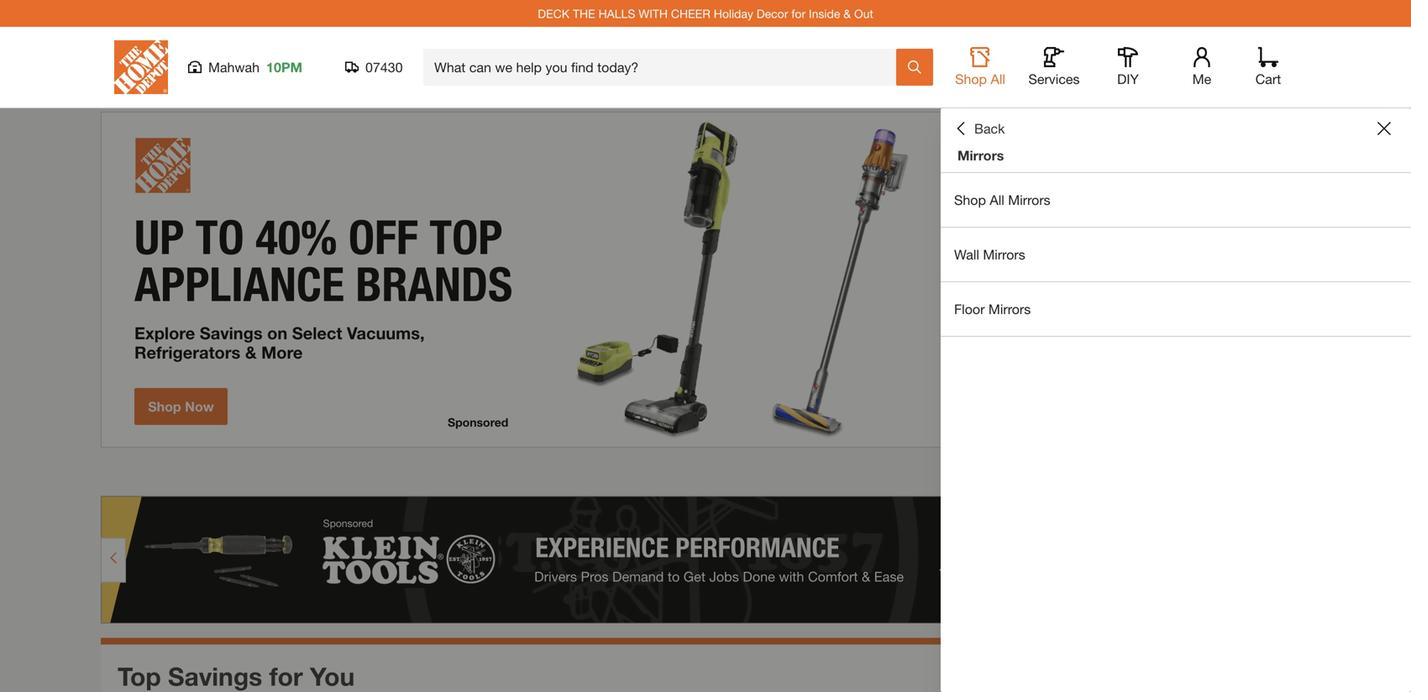 Task type: locate. For each thing, give the bounding box(es) containing it.
shop
[[955, 71, 987, 87], [955, 192, 986, 208]]

0 vertical spatial shop
[[955, 71, 987, 87]]

drawer close image
[[1378, 122, 1391, 135]]

menu containing shop all mirrors
[[941, 173, 1412, 337]]

1 vertical spatial shop
[[955, 192, 986, 208]]

mirrors down back button
[[958, 147, 1004, 163]]

wall mirrors link
[[941, 228, 1412, 281]]

shop up 'wall'
[[955, 192, 986, 208]]

floor mirrors
[[955, 301, 1031, 317]]

mirrors up wall mirrors
[[1009, 192, 1051, 208]]

0 vertical spatial for
[[792, 7, 806, 20]]

mahwah
[[208, 59, 260, 75]]

mirrors
[[958, 147, 1004, 163], [1009, 192, 1051, 208], [983, 247, 1026, 263], [989, 301, 1031, 317]]

all
[[991, 71, 1006, 87], [990, 192, 1005, 208]]

cart
[[1256, 71, 1282, 87]]

wall mirrors
[[955, 247, 1026, 263]]

all inside menu
[[990, 192, 1005, 208]]

mirrors inside shop all mirrors link
[[1009, 192, 1051, 208]]

out
[[854, 7, 874, 20]]

for left inside
[[792, 7, 806, 20]]

shop inside menu
[[955, 192, 986, 208]]

shop all mirrors
[[955, 192, 1051, 208]]

mirrors right 'wall'
[[983, 247, 1026, 263]]

cheer
[[671, 7, 711, 20]]

1 horizontal spatial for
[[792, 7, 806, 20]]

diy button
[[1102, 47, 1155, 87]]

services button
[[1028, 47, 1081, 87]]

top savings for you
[[118, 661, 355, 691]]

mirrors right floor
[[989, 301, 1031, 317]]

mirrors inside wall mirrors link
[[983, 247, 1026, 263]]

for
[[792, 7, 806, 20], [269, 661, 303, 691]]

for left you
[[269, 661, 303, 691]]

shop up back button
[[955, 71, 987, 87]]

all up wall mirrors
[[990, 192, 1005, 208]]

07430 button
[[345, 59, 403, 76]]

the
[[573, 7, 595, 20]]

shop for shop all
[[955, 71, 987, 87]]

all inside button
[[991, 71, 1006, 87]]

shop for shop all mirrors
[[955, 192, 986, 208]]

floor
[[955, 301, 985, 317]]

1 vertical spatial all
[[990, 192, 1005, 208]]

shop all button
[[954, 47, 1007, 87]]

0 horizontal spatial for
[[269, 661, 303, 691]]

services
[[1029, 71, 1080, 87]]

menu
[[941, 173, 1412, 337]]

decor
[[757, 7, 788, 20]]

with
[[639, 7, 668, 20]]

all up back at the top right of the page
[[991, 71, 1006, 87]]

feedback link image
[[1389, 284, 1412, 375]]

0 vertical spatial all
[[991, 71, 1006, 87]]

deck
[[538, 7, 570, 20]]

cart link
[[1250, 47, 1287, 87]]

diy
[[1118, 71, 1139, 87]]

shop inside button
[[955, 71, 987, 87]]

the home depot logo image
[[114, 40, 168, 94]]

1 vertical spatial for
[[269, 661, 303, 691]]



Task type: vqa. For each thing, say whether or not it's contained in the screenshot.
right for
yes



Task type: describe. For each thing, give the bounding box(es) containing it.
savings
[[168, 661, 262, 691]]

shop all
[[955, 71, 1006, 87]]

07430
[[366, 59, 403, 75]]

halls
[[599, 7, 636, 20]]

back
[[975, 121, 1005, 137]]

all for shop all
[[991, 71, 1006, 87]]

deck the halls with cheer holiday decor for inside & out link
[[538, 7, 874, 20]]

mirrors inside floor mirrors link
[[989, 301, 1031, 317]]

floor mirrors link
[[941, 282, 1412, 336]]

wall
[[955, 247, 980, 263]]

10pm
[[266, 59, 303, 75]]

mahwah 10pm
[[208, 59, 303, 75]]

me
[[1193, 71, 1212, 87]]

back button
[[955, 120, 1005, 137]]

top
[[118, 661, 161, 691]]

you
[[310, 661, 355, 691]]

all for shop all mirrors
[[990, 192, 1005, 208]]

&
[[844, 7, 851, 20]]

deck the halls with cheer holiday decor for inside & out
[[538, 7, 874, 20]]

inside
[[809, 7, 841, 20]]

shop all mirrors link
[[941, 173, 1412, 227]]

holiday
[[714, 7, 754, 20]]

me button
[[1175, 47, 1229, 87]]

What can we help you find today? search field
[[434, 50, 896, 85]]



